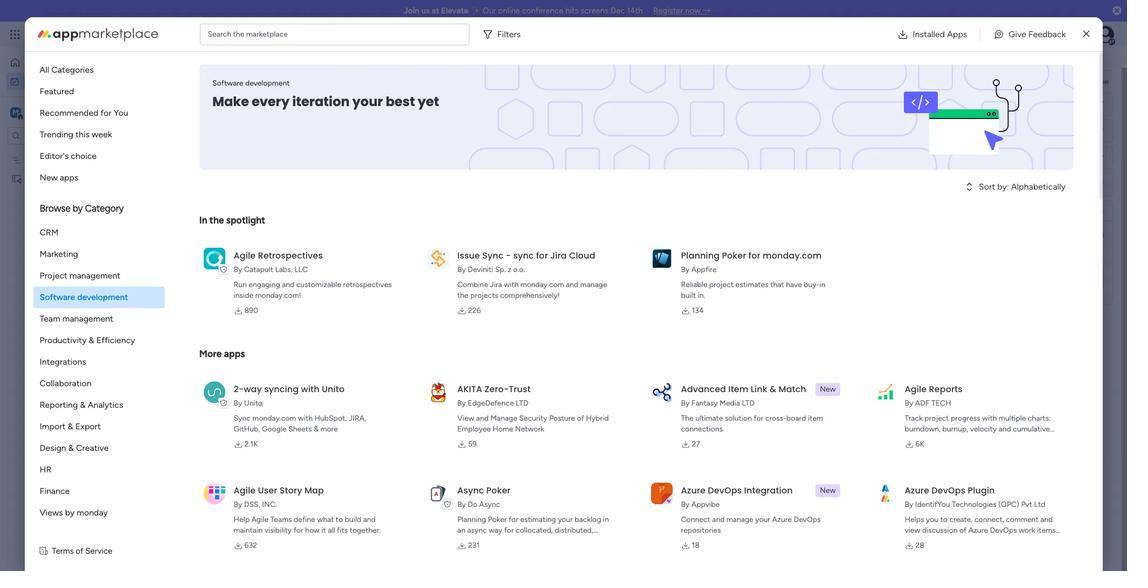 Task type: locate. For each thing, give the bounding box(es) containing it.
first
[[629, 157, 644, 166], [25, 174, 40, 183]]

workspace image
[[10, 107, 21, 118]]

0 vertical spatial of
[[577, 414, 584, 423]]

discussion
[[923, 526, 958, 536]]

monday.com up google
[[253, 414, 296, 423]]

1 vertical spatial project
[[925, 414, 950, 423]]

integration
[[745, 485, 793, 497]]

poker for estimating
[[488, 516, 507, 525]]

poker inside planning poker for monday.com by appfire
[[722, 250, 747, 262]]

column for status column
[[948, 153, 974, 163]]

planning poker for estimating your backlog in an async way for collocated, distributed, remote teams
[[458, 516, 609, 546]]

apps for new apps
[[60, 173, 78, 183]]

work up make
[[191, 63, 234, 87]]

app logo image for track project progress with multiple charts: burndown, burnup, velocity and cumulative flow diagram.
[[875, 382, 897, 403]]

by inside azure devops plugin by identifyou technologies (opc) pvt ltd
[[905, 500, 914, 510]]

0 vertical spatial week
[[92, 129, 112, 140]]

in inside the planning poker for estimating your backlog in an async way for collocated, distributed, remote teams
[[603, 516, 609, 525]]

finance
[[40, 486, 70, 497]]

way inside 2-way syncing with unito by unito
[[244, 383, 262, 396]]

date down 19 nov
[[924, 180, 940, 190]]

choose the boards, columns and people you'd like to see
[[918, 77, 1109, 86]]

to inside helps you to create, connect, comment and view discussion of azure devops work items directly from monday.com
[[941, 516, 948, 525]]

first board
[[629, 157, 665, 166], [25, 174, 62, 183]]

and left people
[[1016, 77, 1028, 86]]

work up columns on the top right of the page
[[991, 54, 1013, 67]]

devops inside azure devops plugin by identifyou technologies (opc) pvt ltd
[[932, 485, 966, 497]]

velocity
[[971, 425, 997, 434]]

project inside reliable project estimates that have buy-in built in.
[[710, 280, 734, 290]]

posture
[[549, 414, 575, 423]]

1 horizontal spatial board
[[645, 157, 665, 166]]

azure up identifyou
[[905, 485, 930, 497]]

match
[[779, 383, 807, 396]]

0 horizontal spatial board
[[42, 174, 62, 183]]

your up "distributed,"
[[558, 516, 573, 525]]

work down all
[[36, 76, 52, 85]]

the for boards,
[[946, 77, 957, 86]]

and inside combine jira with monday.com and manage the projects comprehensively!
[[566, 280, 579, 290]]

1 vertical spatial customize
[[361, 90, 398, 99]]

1 horizontal spatial development
[[245, 79, 290, 88]]

with right syncing
[[301, 383, 320, 396]]

editor's
[[40, 151, 69, 161]]

management for team management
[[62, 314, 113, 324]]

customize left yet at the left of page
[[361, 90, 398, 99]]

& right design
[[68, 443, 74, 454]]

board left item
[[787, 414, 807, 423]]

1 horizontal spatial unito
[[322, 383, 345, 396]]

Filter dashboard by text search field
[[159, 86, 260, 104]]

of inside helps you to create, connect, comment and view discussion of azure devops work items directly from monday.com
[[960, 526, 967, 536]]

app logo image for view and manage security posture of hybrid employee home network
[[427, 382, 449, 403]]

tech
[[932, 399, 952, 408]]

labs,
[[275, 265, 293, 275]]

view
[[458, 414, 475, 423]]

agile up adf
[[905, 383, 927, 396]]

combine jira with monday.com and manage the projects comprehensively!
[[458, 280, 607, 300]]

hide done items
[[284, 90, 340, 99]]

0 horizontal spatial your
[[352, 93, 383, 111]]

None search field
[[159, 86, 260, 104]]

monday work management
[[48, 28, 168, 40]]

0 vertical spatial project
[[710, 280, 734, 290]]

0 horizontal spatial status
[[924, 153, 946, 163]]

1 horizontal spatial of
[[577, 414, 584, 423]]

(opc)
[[999, 500, 1020, 510]]

& left efficiency
[[89, 335, 94, 346]]

items right run in the left of the page
[[248, 273, 266, 283]]

1 vertical spatial board
[[645, 157, 665, 166]]

week left run in the left of the page
[[206, 270, 231, 284]]

azure inside helps you to create, connect, comment and view discussion of azure devops work items directly from monday.com
[[969, 526, 989, 536]]

ltd down "advanced item link & match" on the right of the page
[[742, 399, 755, 408]]

backlog
[[575, 516, 602, 525]]

0 horizontal spatial board
[[38, 156, 57, 165]]

2 horizontal spatial to
[[1088, 77, 1096, 86]]

apps image
[[1010, 29, 1020, 40]]

0 vertical spatial home
[[25, 58, 45, 67]]

to inside main content
[[1088, 77, 1096, 86]]

1 horizontal spatial project
[[925, 414, 950, 423]]

0 horizontal spatial unito
[[244, 399, 263, 408]]

agile retrospectives by catapult labs, llc
[[234, 250, 323, 275]]

like
[[1075, 77, 1087, 86]]

app logo image left appfire
[[651, 248, 673, 270]]

development for software development
[[77, 292, 128, 303]]

by inside agile retrospectives by catapult labs, llc
[[234, 265, 242, 275]]

1 horizontal spatial board
[[787, 414, 807, 423]]

to up discussion
[[941, 516, 948, 525]]

agile up catapult
[[234, 250, 256, 262]]

none search field inside main content
[[159, 86, 260, 104]]

for up the estimates
[[749, 250, 761, 262]]

jira
[[551, 250, 567, 262], [490, 280, 502, 290]]

llc
[[295, 265, 308, 275]]

build
[[345, 516, 361, 525]]

of right terms
[[76, 547, 83, 557]]

jacob simon image
[[1097, 26, 1115, 43]]

status for status column
[[924, 153, 946, 163]]

app logo image left identifyou
[[875, 483, 897, 505]]

filters
[[498, 29, 521, 39]]

help
[[234, 516, 250, 525]]

app logo image left by appvibe at the bottom of the page
[[651, 483, 673, 505]]

items left '890'
[[223, 312, 241, 321]]

work
[[87, 28, 107, 40], [36, 76, 52, 85], [1019, 526, 1036, 536]]

poker up the teams
[[488, 516, 507, 525]]

0 horizontal spatial it
[[322, 526, 326, 536]]

project for reports
[[925, 414, 950, 423]]

0 horizontal spatial people
[[852, 134, 875, 143]]

by left do
[[458, 500, 466, 510]]

plugin
[[968, 485, 995, 497]]

items inside helps you to create, connect, comment and view discussion of azure devops work items directly from monday.com
[[1038, 526, 1056, 536]]

1 vertical spatial first board
[[25, 174, 62, 183]]

2 horizontal spatial work
[[1019, 526, 1036, 536]]

sort by: alphabetically
[[979, 182, 1066, 192]]

done
[[302, 90, 319, 99]]

by inside 'agile reports by adf tech'
[[905, 399, 914, 408]]

software
[[212, 79, 243, 88], [40, 292, 75, 303]]

0 horizontal spatial development
[[77, 292, 128, 303]]

monday.com up comprehensively!
[[521, 280, 564, 290]]

1 vertical spatial group
[[755, 157, 775, 166]]

column
[[948, 153, 974, 163], [942, 180, 969, 190]]

my down see plans button
[[162, 63, 187, 87]]

explore
[[40, 40, 71, 52]]

/ right date
[[257, 348, 262, 361]]

iteration
[[292, 93, 350, 111]]

2 vertical spatial /
[[257, 348, 262, 361]]

0 vertical spatial first
[[629, 157, 644, 166]]

invite members image
[[986, 29, 997, 40]]

1 vertical spatial manage
[[727, 516, 754, 525]]

1 vertical spatial home
[[493, 425, 513, 434]]

0 horizontal spatial way
[[244, 383, 262, 396]]

0 horizontal spatial week
[[92, 129, 112, 140]]

sync up github,
[[234, 414, 251, 423]]

1 vertical spatial sync
[[234, 414, 251, 423]]

1 horizontal spatial status
[[998, 134, 1020, 143]]

my inside main content
[[977, 54, 989, 67]]

1 vertical spatial poker
[[487, 485, 511, 497]]

list box
[[0, 149, 138, 333]]

app logo image left 'akita'
[[427, 382, 449, 403]]

apps right more
[[224, 348, 245, 360]]

recommended for you
[[40, 108, 128, 118]]

work for monday
[[87, 28, 107, 40]]

by up run in the left of the page
[[234, 265, 242, 275]]

0 vertical spatial column
[[948, 153, 974, 163]]

app logo image left dss,
[[204, 483, 225, 505]]

jira inside combine jira with monday.com and manage the projects comprehensively!
[[490, 280, 502, 290]]

1 vertical spatial board
[[787, 414, 807, 423]]

it left 'all'
[[322, 526, 326, 536]]

jira inside issue sync - sync for jira cloud by deviniti sp. z o.o.
[[551, 250, 567, 262]]

customize button
[[344, 86, 402, 104]]

google
[[262, 425, 287, 434]]

azure inside connect and manage your azure devops repositories
[[773, 516, 792, 525]]

planning
[[681, 250, 720, 262], [458, 516, 486, 525]]

unito
[[322, 383, 345, 396], [244, 399, 263, 408]]

software inside the software development make every iteration your best yet
[[212, 79, 243, 88]]

plans
[[203, 30, 221, 39]]

hr
[[40, 465, 52, 475]]

2 vertical spatial poker
[[488, 516, 507, 525]]

by inside 2-way syncing with unito by unito
[[234, 399, 242, 408]]

1 horizontal spatial work
[[87, 28, 107, 40]]

poker inside the planning poker for estimating your backlog in an async way for collocated, distributed, remote teams
[[488, 516, 507, 525]]

to right like on the right top of page
[[1088, 77, 1096, 86]]

agile inside agile user story map by dss, inc.
[[234, 485, 256, 497]]

0 inside the next week / 0 items
[[241, 273, 246, 283]]

diagram.
[[922, 436, 951, 445]]

azure
[[681, 485, 706, 497], [905, 485, 930, 497], [773, 516, 792, 525], [969, 526, 989, 536]]

0 horizontal spatial jira
[[490, 280, 502, 290]]

in inside reliable project estimates that have buy-in built in.
[[820, 280, 826, 290]]

0 vertical spatial development
[[245, 79, 290, 88]]

new
[[40, 173, 58, 183], [820, 385, 836, 394], [820, 486, 836, 496]]

agile for agile user story map
[[234, 485, 256, 497]]

1 horizontal spatial sync
[[483, 250, 504, 262]]

0 up inside at bottom left
[[241, 273, 246, 283]]

inside
[[234, 291, 254, 300]]

azure down connect,
[[969, 526, 989, 536]]

monday.com up "have"
[[763, 250, 822, 262]]

2 vertical spatial new
[[820, 486, 836, 496]]

manage
[[491, 414, 518, 423]]

0 horizontal spatial work
[[36, 76, 52, 85]]

customize inside customize button
[[361, 90, 398, 99]]

devops
[[708, 485, 742, 497], [932, 485, 966, 497], [794, 516, 821, 525], [991, 526, 1018, 536]]

2 horizontal spatial board
[[667, 134, 687, 143]]

development down the project management
[[77, 292, 128, 303]]

and down multiple
[[999, 425, 1012, 434]]

the
[[233, 29, 244, 39], [946, 77, 957, 86], [210, 215, 224, 227], [458, 291, 469, 300]]

status for status
[[998, 134, 1020, 143]]

installed apps button
[[889, 23, 976, 45]]

items inside the next week / 0 items
[[248, 273, 266, 283]]

first inside main content
[[629, 157, 644, 166]]

terms of use image
[[40, 546, 48, 558]]

project down tech
[[925, 414, 950, 423]]

your inside the planning poker for estimating your backlog in an async way for collocated, distributed, remote teams
[[558, 516, 573, 525]]

by for browse
[[73, 203, 83, 215]]

1 ltd from the left
[[516, 399, 529, 408]]

work inside my work button
[[36, 76, 52, 85]]

1 vertical spatial by
[[65, 508, 75, 518]]

first board inside first board link
[[629, 157, 665, 166]]

by for views
[[65, 508, 75, 518]]

monday up service
[[77, 508, 108, 518]]

see plans button
[[174, 26, 226, 43]]

with inside sync monday.com with hubspot, jira, github, google sheets & more
[[298, 414, 313, 423]]

by down 'issue'
[[458, 265, 466, 275]]

in
[[820, 280, 826, 290], [603, 516, 609, 525]]

poker inside async poker by do async
[[487, 485, 511, 497]]

work
[[991, 54, 1013, 67], [191, 63, 234, 87]]

work up categories
[[87, 28, 107, 40]]

board inside the ultimate solution for cross-board item connections.
[[787, 414, 807, 423]]

comprehensively!
[[501, 291, 560, 300]]

app logo image left adf
[[875, 382, 897, 403]]

1 vertical spatial week
[[206, 270, 231, 284]]

home down the manage
[[493, 425, 513, 434]]

date
[[926, 134, 942, 143], [924, 180, 940, 190]]

monday up "home" button
[[48, 28, 85, 40]]

first board inside list box
[[25, 174, 62, 183]]

1 horizontal spatial manage
[[727, 516, 754, 525]]

appfire
[[692, 265, 717, 275]]

retrospectives
[[343, 280, 392, 290]]

choice
[[71, 151, 97, 161]]

2 vertical spatial work
[[1019, 526, 1036, 536]]

manage down "cloud"
[[581, 280, 607, 290]]

1 vertical spatial it
[[322, 526, 326, 536]]

you
[[114, 108, 128, 118]]

ltd inside akita zero-trust by edgedefence ltd
[[516, 399, 529, 408]]

in right backlog
[[603, 516, 609, 525]]

2 horizontal spatial /
[[257, 348, 262, 361]]

main content
[[143, 26, 1127, 572]]

main
[[25, 107, 44, 117]]

main content containing overdue /
[[143, 26, 1127, 572]]

1 vertical spatial development
[[77, 292, 128, 303]]

unito up github,
[[244, 399, 263, 408]]

2 horizontal spatial of
[[960, 526, 967, 536]]

0 horizontal spatial manage
[[581, 280, 607, 290]]

team
[[40, 314, 60, 324]]

by left adf
[[905, 399, 914, 408]]

1 horizontal spatial apps
[[224, 348, 245, 360]]

team management
[[40, 314, 113, 324]]

1 vertical spatial first
[[25, 174, 40, 183]]

agile inside agile retrospectives by catapult labs, llc
[[234, 250, 256, 262]]

1 vertical spatial work
[[36, 76, 52, 85]]

main workspace
[[25, 107, 88, 117]]

jira,
[[349, 414, 366, 423]]

1 vertical spatial monday
[[77, 508, 108, 518]]

1 vertical spatial way
[[489, 526, 503, 536]]

0 vertical spatial work
[[87, 28, 107, 40]]

way up the teams
[[489, 526, 503, 536]]

agile up dss,
[[234, 485, 256, 497]]

1 vertical spatial planning
[[458, 516, 486, 525]]

1 horizontal spatial planning
[[681, 250, 720, 262]]

& left export
[[68, 422, 73, 432]]

2 horizontal spatial your
[[756, 516, 771, 525]]

0 vertical spatial planning
[[681, 250, 720, 262]]

group up title
[[772, 134, 793, 143]]

1 vertical spatial new
[[820, 385, 836, 394]]

agile inside 'agile reports by adf tech'
[[905, 383, 927, 396]]

the down combine
[[458, 291, 469, 300]]

0 vertical spatial monday
[[48, 28, 85, 40]]

unito up hubspot,
[[322, 383, 345, 396]]

the right search
[[233, 29, 244, 39]]

0 horizontal spatial sync
[[234, 414, 251, 423]]

0 vertical spatial async
[[458, 485, 484, 497]]

monday.com inside combine jira with monday.com and manage the projects comprehensively!
[[521, 280, 564, 290]]

/ right overdue
[[226, 134, 231, 148]]

customize down notifications "image"
[[929, 54, 974, 67]]

& for export
[[68, 422, 73, 432]]

0 vertical spatial way
[[244, 383, 262, 396]]

charts:
[[1028, 414, 1051, 423]]

0 vertical spatial by
[[73, 203, 83, 215]]

manage down azure devops integration
[[727, 516, 754, 525]]

1 horizontal spatial people
[[924, 100, 947, 109]]

0 vertical spatial date
[[926, 134, 942, 143]]

development up every
[[245, 79, 290, 88]]

0 vertical spatial customize
[[929, 54, 974, 67]]

group left title
[[755, 157, 775, 166]]

ltd
[[516, 399, 529, 408], [742, 399, 755, 408]]

marketing
[[40, 249, 78, 259]]

home inside view and manage security posture of hybrid employee home network
[[493, 425, 513, 434]]

yet
[[418, 93, 439, 111]]

manage inside combine jira with monday.com and manage the projects comprehensively!
[[581, 280, 607, 290]]

1 vertical spatial status
[[924, 153, 946, 163]]

management for project management
[[70, 271, 120, 281]]

0 horizontal spatial first
[[25, 174, 40, 183]]

your down integration on the bottom right of the page
[[756, 516, 771, 525]]

customize for customize
[[361, 90, 398, 99]]

and up together.
[[363, 516, 376, 525]]

by right views
[[65, 508, 75, 518]]

app logo image
[[204, 248, 225, 270], [427, 248, 449, 270], [651, 248, 673, 270], [204, 382, 225, 403], [427, 382, 449, 403], [875, 382, 897, 403], [651, 382, 673, 403], [204, 483, 225, 505], [427, 483, 449, 505], [651, 483, 673, 505], [875, 483, 897, 505]]

0 vertical spatial management
[[109, 28, 168, 40]]

board inside list box
[[42, 174, 62, 183]]

and up employee
[[476, 414, 489, 423]]

status column
[[924, 153, 974, 163]]

item
[[808, 414, 824, 423]]

board inside list box
[[38, 156, 57, 165]]

app logo image for helps you to create, connect, comment and view discussion of azure devops work items directly from monday.com
[[875, 483, 897, 505]]

with up the sheets
[[298, 414, 313, 423]]

planning for monday.com
[[681, 250, 720, 262]]

2 vertical spatial management
[[62, 314, 113, 324]]

1 horizontal spatial customize
[[929, 54, 974, 67]]

the right the in
[[210, 215, 224, 227]]

home button
[[6, 54, 116, 71]]

your inside connect and manage your azure devops repositories
[[756, 516, 771, 525]]

0 vertical spatial sync
[[483, 250, 504, 262]]

ultimate
[[696, 414, 723, 423]]

my inside list box
[[25, 156, 36, 165]]

1 horizontal spatial first
[[629, 157, 644, 166]]

1 horizontal spatial /
[[234, 270, 239, 284]]

work down comment on the bottom of page
[[1019, 526, 1036, 536]]

reporting & analytics
[[40, 400, 123, 410]]

issue sync - sync for jira cloud by deviniti sp. z o.o.
[[458, 250, 596, 275]]

help image
[[1060, 29, 1071, 40]]

planning up appfire
[[681, 250, 720, 262]]

sync inside sync monday.com with hubspot, jira, github, google sheets & more
[[234, 414, 251, 423]]

security
[[519, 414, 548, 423]]

your left the best
[[352, 93, 383, 111]]

1 vertical spatial management
[[70, 271, 120, 281]]

azure inside azure devops plugin by identifyou technologies (opc) pvt ltd
[[905, 485, 930, 497]]

by inside akita zero-trust by edgedefence ltd
[[458, 399, 466, 408]]

1 horizontal spatial jira
[[551, 250, 567, 262]]

with inside track project progress with multiple charts: burndown, burnup, velocity and cumulative flow diagram.
[[983, 414, 998, 423]]

2.1k
[[245, 440, 258, 449]]

jira left "cloud"
[[551, 250, 567, 262]]

1 vertical spatial unito
[[244, 399, 263, 408]]

by right browse
[[73, 203, 83, 215]]

of inside view and manage security posture of hybrid employee home network
[[577, 414, 584, 423]]

terms of service link
[[52, 546, 112, 558]]

planning inside planning poker for monday.com by appfire
[[681, 250, 720, 262]]

app logo image for help agile teams define what to build and maintain visibility for how it all fits together.
[[204, 483, 225, 505]]

1 horizontal spatial home
[[493, 425, 513, 434]]

select product image
[[10, 29, 20, 40]]

to up fits at left
[[336, 516, 343, 525]]

apps marketplace image
[[37, 28, 158, 41]]

productivity & efficiency
[[40, 335, 135, 346]]

home inside button
[[25, 58, 45, 67]]

solution
[[725, 414, 752, 423]]

for left cross- at right
[[754, 414, 764, 423]]

first board group
[[924, 250, 1105, 287]]

reliable
[[681, 280, 708, 290]]

built
[[681, 291, 696, 300]]

it inside main content
[[1027, 156, 1031, 166]]

/ up inside at bottom left
[[234, 270, 239, 284]]

the for marketplace
[[233, 29, 244, 39]]

inc.
[[262, 500, 277, 510]]

search image
[[248, 91, 256, 99]]

group for group title
[[755, 157, 775, 166]]

by inside async poker by do async
[[458, 500, 466, 510]]

& up export
[[80, 400, 86, 410]]

week right this
[[92, 129, 112, 140]]

status up working on it
[[998, 134, 1020, 143]]

app logo image for the ultimate solution for cross-board item connections.
[[651, 382, 673, 403]]

development inside the software development make every iteration your best yet
[[245, 79, 290, 88]]

monday.com down create,
[[951, 537, 994, 546]]

0 vertical spatial group
[[772, 134, 793, 143]]

0 vertical spatial manage
[[581, 280, 607, 290]]

engaging
[[249, 280, 280, 290]]

and inside run engaging and customizable retrospectives inside monday.com!
[[282, 280, 295, 290]]

0 vertical spatial /
[[226, 134, 231, 148]]

sync left -
[[483, 250, 504, 262]]

customize for customize my work
[[929, 54, 974, 67]]

0 vertical spatial software
[[212, 79, 243, 88]]

1 vertical spatial software
[[40, 292, 75, 303]]

column down status column
[[942, 180, 969, 190]]

by up "reliable"
[[681, 265, 690, 275]]

it right on
[[1027, 156, 1031, 166]]

devops inside helps you to create, connect, comment and view discussion of azure devops work items directly from monday.com
[[991, 526, 1018, 536]]

0 horizontal spatial apps
[[60, 173, 78, 183]]

project inside track project progress with multiple charts: burndown, burnup, velocity and cumulative flow diagram.
[[925, 414, 950, 423]]

software down the project
[[40, 292, 75, 303]]

planning inside the planning poker for estimating your backlog in an async way for collocated, distributed, remote teams
[[458, 516, 486, 525]]

0 vertical spatial in
[[820, 280, 826, 290]]

jira down sp.
[[490, 280, 502, 290]]

planning up 'async'
[[458, 516, 486, 525]]

define
[[294, 516, 315, 525]]

date up 19 nov
[[926, 134, 942, 143]]

azure down integration on the bottom right of the page
[[773, 516, 792, 525]]

my inside button
[[24, 76, 34, 85]]

with up velocity on the right bottom of the page
[[983, 414, 998, 423]]

1 horizontal spatial in
[[820, 280, 826, 290]]

2 vertical spatial board
[[42, 174, 62, 183]]

option
[[0, 150, 138, 153]]

28
[[916, 541, 925, 551]]

of down create,
[[960, 526, 967, 536]]

0 vertical spatial first board
[[629, 157, 665, 166]]

project down appfire
[[710, 280, 734, 290]]

with down the z
[[504, 280, 519, 290]]

1 vertical spatial date
[[924, 180, 940, 190]]

deviniti
[[468, 265, 494, 275]]

project management
[[40, 271, 120, 281]]



Task type: describe. For each thing, give the bounding box(es) containing it.
see plans
[[189, 30, 221, 39]]

app logo image left do
[[427, 483, 449, 505]]

working on it
[[986, 156, 1031, 166]]

with inside combine jira with monday.com and manage the projects comprehensively!
[[504, 280, 519, 290]]

agile for agile reports
[[905, 383, 927, 396]]

app logo image for connect and manage your azure devops repositories
[[651, 483, 673, 505]]

in for async poker
[[603, 516, 609, 525]]

alphabetically
[[1012, 182, 1066, 192]]

progress
[[951, 414, 981, 423]]

and inside help agile teams define what to build and maintain visibility for how it all fits together.
[[363, 516, 376, 525]]

0 horizontal spatial 0
[[216, 312, 221, 321]]

remote
[[458, 537, 482, 546]]

poker for monday.com
[[722, 250, 747, 262]]

hybrid
[[586, 414, 609, 423]]

manage inside connect and manage your azure devops repositories
[[727, 516, 754, 525]]

and inside helps you to create, connect, comment and view discussion of azure devops work items directly from monday.com
[[1041, 516, 1053, 525]]

a
[[223, 348, 229, 361]]

azure up by appvibe at the bottom of the page
[[681, 485, 706, 497]]

customizable
[[296, 280, 341, 290]]

6k
[[916, 440, 925, 449]]

Search in workspace field
[[23, 129, 90, 142]]

create,
[[950, 516, 973, 525]]

and inside main content
[[1016, 77, 1028, 86]]

0 vertical spatial new
[[40, 173, 58, 183]]

join
[[404, 6, 420, 16]]

2-
[[234, 383, 244, 396]]

the inside combine jira with monday.com and manage the projects comprehensively!
[[458, 291, 469, 300]]

for inside the ultimate solution for cross-board item connections.
[[754, 414, 764, 423]]

advanced
[[681, 383, 726, 396]]

design & creative
[[40, 443, 109, 454]]

& inside sync monday.com with hubspot, jira, github, google sheets & more
[[314, 425, 319, 434]]

date for date column
[[924, 180, 940, 190]]

o.o.
[[513, 265, 525, 275]]

by inside planning poker for monday.com by appfire
[[681, 265, 690, 275]]

shareable board image
[[11, 173, 22, 184]]

0 vertical spatial people
[[924, 100, 947, 109]]

of inside 'link'
[[76, 547, 83, 557]]

way inside the planning poker for estimating your backlog in an async way for collocated, distributed, remote teams
[[489, 526, 503, 536]]

project for poker
[[710, 280, 734, 290]]

1 vertical spatial async
[[479, 500, 500, 510]]

by inside issue sync - sync for jira cloud by deviniti sp. z o.o.
[[458, 265, 466, 275]]

analytics
[[88, 400, 123, 410]]

distributed,
[[555, 526, 594, 536]]

track project progress with multiple charts: burndown, burnup, velocity and cumulative flow diagram.
[[905, 414, 1051, 445]]

and inside view and manage security posture of hybrid employee home network
[[476, 414, 489, 423]]

and inside track project progress with multiple charts: burndown, burnup, velocity and cumulative flow diagram.
[[999, 425, 1012, 434]]

list box containing my board
[[0, 149, 138, 333]]

without a date /
[[182, 348, 264, 361]]

nov
[[931, 157, 944, 165]]

search everything image
[[1036, 29, 1047, 40]]

workspace selection element
[[10, 106, 90, 120]]

my for my board
[[25, 156, 36, 165]]

for inside issue sync - sync for jira cloud by deviniti sp. z o.o.
[[536, 250, 548, 262]]

0 horizontal spatial work
[[191, 63, 234, 87]]

azure devops integration
[[681, 485, 793, 497]]

in
[[199, 215, 207, 227]]

your inside the software development make every iteration your best yet
[[352, 93, 383, 111]]

trending
[[40, 129, 73, 140]]

filters button
[[478, 23, 530, 45]]

cloud
[[569, 250, 596, 262]]

dapulse x slim image
[[1084, 28, 1090, 41]]

burndown,
[[905, 425, 941, 434]]

agile for agile retrospectives
[[234, 250, 256, 262]]

notifications image
[[938, 29, 949, 40]]

service
[[85, 547, 112, 557]]

agile user story map by dss, inc.
[[234, 485, 324, 510]]

software for software development
[[40, 292, 75, 303]]

run
[[234, 280, 247, 290]]

& for efficiency
[[89, 335, 94, 346]]

working
[[986, 156, 1014, 166]]

1 image
[[970, 22, 980, 34]]

agile inside help agile teams define what to build and maintain visibility for how it all fits together.
[[252, 516, 269, 525]]

with inside 2-way syncing with unito by unito
[[301, 383, 320, 396]]

m
[[12, 108, 19, 117]]

work inside helps you to create, connect, comment and view discussion of azure devops work items directly from monday.com
[[1019, 526, 1036, 536]]

see
[[1098, 77, 1109, 86]]

sp.
[[495, 265, 506, 275]]

0 vertical spatial unito
[[322, 383, 345, 396]]

app logo image for combine jira with monday.com and manage the projects comprehensively!
[[427, 248, 449, 270]]

connections.
[[681, 425, 725, 434]]

appvibe
[[692, 500, 720, 510]]

planning for estimating
[[458, 516, 486, 525]]

by inside agile user story map by dss, inc.
[[234, 500, 242, 510]]

1 horizontal spatial work
[[991, 54, 1013, 67]]

by appvibe
[[681, 500, 720, 510]]

to inside help agile teams define what to build and maintain visibility for how it all fits together.
[[336, 516, 343, 525]]

for inside planning poker for monday.com by appfire
[[749, 250, 761, 262]]

project
[[40, 271, 67, 281]]

monday.com inside planning poker for monday.com by appfire
[[763, 250, 822, 262]]

0 vertical spatial board
[[667, 134, 687, 143]]

advanced item link & match
[[681, 383, 807, 396]]

fantasy
[[692, 399, 718, 408]]

& right link
[[770, 383, 777, 396]]

collaboration
[[40, 379, 92, 389]]

app logo image up the next week / 0 items
[[204, 248, 225, 270]]

for left you
[[101, 108, 112, 118]]

software development make every iteration your best yet
[[212, 79, 439, 111]]

columns
[[986, 77, 1014, 86]]

new for azure devops integration
[[820, 486, 836, 496]]

monday.com inside helps you to create, connect, comment and view discussion of azure devops work items directly from monday.com
[[951, 537, 994, 546]]

now
[[685, 6, 701, 16]]

browse by category
[[40, 203, 124, 215]]

✨
[[471, 6, 481, 16]]

software for software development make every iteration your best yet
[[212, 79, 243, 88]]

monday.com inside sync monday.com with hubspot, jira, github, google sheets & more
[[253, 414, 296, 423]]

view
[[905, 526, 921, 536]]

for up the teams
[[504, 526, 514, 536]]

installed apps
[[913, 29, 968, 39]]

1 horizontal spatial week
[[206, 270, 231, 284]]

planning poker for monday.com by appfire
[[681, 250, 822, 275]]

see
[[189, 30, 201, 39]]

boards,
[[959, 77, 984, 86]]

sync inside issue sync - sync for jira cloud by deviniti sp. z o.o.
[[483, 250, 504, 262]]

1 vertical spatial /
[[234, 270, 239, 284]]

github,
[[234, 425, 260, 434]]

column for date column
[[942, 180, 969, 190]]

0 horizontal spatial /
[[226, 134, 231, 148]]

v2 info image
[[1097, 230, 1105, 242]]

and inside connect and manage your azure devops repositories
[[713, 516, 725, 525]]

views by monday
[[40, 508, 108, 518]]

workspace
[[46, 107, 88, 117]]

2 ltd from the left
[[742, 399, 755, 408]]

the ultimate solution for cross-board item connections.
[[681, 414, 824, 434]]

run engaging and customizable retrospectives inside monday.com!
[[234, 280, 392, 300]]

by up the
[[681, 399, 690, 408]]

work for my
[[36, 76, 52, 85]]

map
[[305, 485, 324, 497]]

app logo image left "2-"
[[204, 382, 225, 403]]

date for date
[[926, 134, 942, 143]]

inbox image
[[962, 29, 973, 40]]

browse
[[40, 203, 70, 215]]

the for spotlight
[[210, 215, 224, 227]]

boards
[[924, 126, 948, 136]]

akita
[[458, 383, 483, 396]]

apps for more apps
[[224, 348, 245, 360]]

reliable project estimates that have buy-in built in.
[[681, 280, 826, 300]]

multiple
[[999, 414, 1027, 423]]

14th
[[627, 6, 643, 16]]

teams
[[484, 537, 505, 546]]

app logo image for reliable project estimates that have buy-in built in.
[[651, 248, 673, 270]]

buy-
[[804, 280, 820, 290]]

& for creative
[[68, 443, 74, 454]]

-
[[506, 250, 511, 262]]

reports
[[930, 383, 963, 396]]

& for analytics
[[80, 400, 86, 410]]

cumulative
[[1014, 425, 1051, 434]]

by up connect
[[681, 500, 690, 510]]

new for advanced item link & match
[[820, 385, 836, 394]]

0 items
[[216, 312, 241, 321]]

directly
[[905, 537, 931, 546]]

feedback
[[1029, 29, 1066, 39]]

elevate
[[441, 6, 469, 16]]

give
[[1009, 29, 1027, 39]]

for up collocated,
[[509, 516, 519, 525]]

first inside list box
[[25, 174, 40, 183]]

poker for do
[[487, 485, 511, 497]]

help agile teams define what to build and maintain visibility for how it all fits together.
[[234, 516, 381, 536]]

group title
[[755, 157, 790, 166]]

spotlight
[[226, 215, 265, 227]]

more apps
[[199, 348, 245, 360]]

visibility
[[265, 526, 292, 536]]

my for my work
[[162, 63, 187, 87]]

flow
[[905, 436, 920, 445]]

in for planning poker for monday.com
[[820, 280, 826, 290]]

the
[[681, 414, 694, 423]]

screens
[[581, 6, 609, 16]]

it inside help agile teams define what to build and maintain visibility for how it all fits together.
[[322, 526, 326, 536]]

items right the done
[[321, 90, 340, 99]]

hits
[[566, 6, 579, 16]]

for inside help agile teams define what to build and maintain visibility for how it all fits together.
[[294, 526, 303, 536]]

import
[[40, 422, 66, 432]]

group for group
[[772, 134, 793, 143]]

development for software development make every iteration your best yet
[[245, 79, 290, 88]]

banner logo image
[[864, 65, 1061, 170]]

all
[[40, 65, 49, 75]]

an
[[458, 526, 466, 536]]

devops inside connect and manage your azure devops repositories
[[794, 516, 821, 525]]

my for my work
[[24, 76, 34, 85]]

2-way syncing with unito by unito
[[234, 383, 345, 408]]

trending this week
[[40, 129, 112, 140]]



Task type: vqa. For each thing, say whether or not it's contained in the screenshot.


